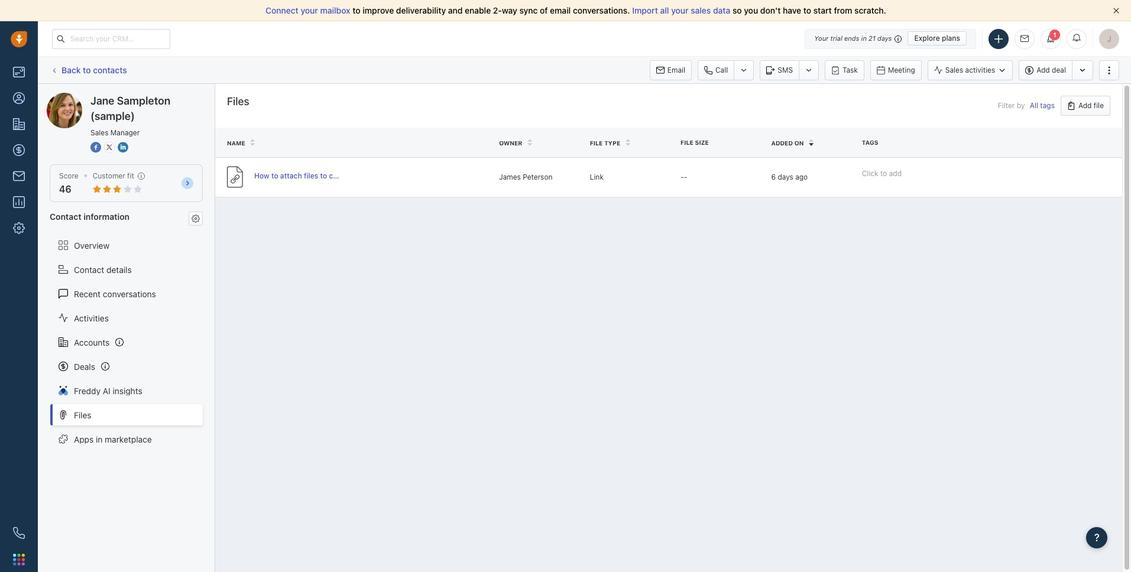 Task type: describe. For each thing, give the bounding box(es) containing it.
add for add deal
[[1037, 66, 1050, 74]]

click
[[862, 169, 878, 178]]

connect your mailbox to improve deliverability and enable 2-way sync of email conversations. import all your sales data so you don't have to start from scratch.
[[266, 5, 886, 15]]

score
[[59, 171, 78, 180]]

sms button
[[760, 60, 799, 80]]

have
[[783, 5, 801, 15]]

0 vertical spatial files
[[227, 95, 249, 108]]

score 46
[[59, 171, 78, 195]]

import
[[632, 5, 658, 15]]

freshworks switcher image
[[13, 554, 25, 566]]

conversations
[[103, 289, 156, 299]]

overview
[[74, 240, 110, 250]]

file size
[[681, 139, 709, 146]]

explore
[[914, 34, 940, 43]]

files
[[304, 171, 318, 180]]

activities
[[965, 66, 995, 74]]

way
[[502, 5, 517, 15]]

2 your from the left
[[671, 5, 689, 15]]

improve
[[363, 5, 394, 15]]

on
[[794, 139, 804, 146]]

file type
[[590, 139, 620, 146]]

1 - from the left
[[681, 173, 684, 181]]

apps
[[74, 434, 94, 444]]

ai
[[103, 386, 110, 396]]

1 link
[[1041, 29, 1061, 49]]

(sample) for jane sampleton (sample)
[[134, 92, 167, 102]]

filter by all tags
[[998, 101, 1055, 110]]

phone image
[[13, 527, 25, 539]]

email
[[667, 65, 685, 74]]

enable
[[465, 5, 491, 15]]

back
[[61, 65, 81, 75]]

james
[[499, 173, 521, 181]]

to right files
[[320, 171, 327, 180]]

1
[[1053, 31, 1057, 38]]

don't
[[760, 5, 781, 15]]

explore plans link
[[908, 31, 967, 46]]

added
[[771, 139, 793, 146]]

deal
[[1052, 66, 1066, 74]]

link
[[590, 173, 604, 181]]

back to contacts link
[[50, 61, 128, 79]]

customer fit
[[93, 171, 134, 180]]

6
[[771, 173, 776, 181]]

46
[[59, 184, 71, 195]]

contacts
[[93, 65, 127, 75]]

add file
[[1078, 101, 1104, 110]]

trial
[[831, 34, 842, 42]]

of
[[540, 5, 548, 15]]

jane sampleton (sample)
[[70, 92, 167, 102]]

all
[[1030, 101, 1038, 110]]

1 horizontal spatial sales
[[945, 66, 963, 74]]

close image
[[1113, 8, 1119, 14]]

back to contacts
[[61, 65, 127, 75]]

recent
[[74, 289, 101, 299]]

(sample) for jane sampleton (sample) sales manager
[[90, 110, 135, 122]]

tags
[[1040, 101, 1055, 110]]

apps in marketplace
[[74, 434, 152, 444]]

21
[[869, 34, 876, 42]]

email
[[550, 5, 571, 15]]

contacts?
[[329, 171, 363, 180]]

added on
[[771, 139, 804, 146]]

6 days ago
[[771, 173, 808, 181]]

click to add
[[862, 169, 902, 178]]

call
[[715, 65, 728, 74]]

email button
[[650, 60, 692, 80]]

file for file type
[[590, 139, 603, 146]]

name
[[227, 139, 245, 146]]

call link
[[698, 60, 734, 80]]

and
[[448, 5, 463, 15]]

meeting
[[888, 65, 915, 74]]

meeting button
[[870, 60, 922, 80]]

sales activities
[[945, 66, 995, 74]]

deals
[[74, 362, 95, 372]]

file for file size
[[681, 139, 693, 146]]

information
[[84, 212, 130, 222]]

contact information
[[50, 212, 130, 222]]

attach
[[280, 171, 302, 180]]

start
[[814, 5, 832, 15]]

from
[[834, 5, 852, 15]]

task button
[[825, 60, 864, 80]]

phone element
[[7, 522, 31, 545]]

ends
[[844, 34, 859, 42]]



Task type: locate. For each thing, give the bounding box(es) containing it.
your
[[814, 34, 829, 42]]

(sample) down "jane sampleton (sample)"
[[90, 110, 135, 122]]

0 vertical spatial (sample)
[[134, 92, 167, 102]]

1 vertical spatial add
[[1078, 101, 1092, 110]]

days right 6
[[778, 173, 793, 181]]

in
[[861, 34, 867, 42], [96, 434, 103, 444]]

add left file
[[1078, 101, 1092, 110]]

fit
[[127, 171, 134, 180]]

how to attach files to contacts? link
[[254, 171, 363, 183]]

0 horizontal spatial your
[[301, 5, 318, 15]]

to left the start
[[803, 5, 811, 15]]

0 horizontal spatial jane
[[70, 92, 89, 102]]

sales left manager
[[90, 128, 108, 137]]

send email image
[[1021, 35, 1029, 43]]

add for add file
[[1078, 101, 1092, 110]]

sales
[[945, 66, 963, 74], [90, 128, 108, 137]]

0 horizontal spatial files
[[74, 410, 91, 420]]

add left deal
[[1037, 66, 1050, 74]]

to right how
[[271, 171, 278, 180]]

connect your mailbox link
[[266, 5, 353, 15]]

2 file from the left
[[590, 139, 603, 146]]

sampleton for jane sampleton (sample)
[[91, 92, 132, 102]]

call button
[[698, 60, 734, 80]]

connect
[[266, 5, 299, 15]]

0 horizontal spatial sales
[[90, 128, 108, 137]]

freddy ai insights
[[74, 386, 142, 396]]

sales left activities
[[945, 66, 963, 74]]

contact details
[[74, 265, 132, 275]]

recent conversations
[[74, 289, 156, 299]]

-
[[681, 173, 684, 181], [684, 173, 687, 181]]

46 button
[[59, 184, 71, 195]]

0 vertical spatial in
[[861, 34, 867, 42]]

james peterson
[[499, 173, 553, 181]]

contact for contact details
[[74, 265, 104, 275]]

jane for jane sampleton (sample)
[[70, 92, 89, 102]]

jane inside the jane sampleton (sample) sales manager
[[90, 95, 114, 107]]

1 horizontal spatial add
[[1078, 101, 1092, 110]]

in left "21"
[[861, 34, 867, 42]]

0 vertical spatial sales
[[945, 66, 963, 74]]

1 horizontal spatial file
[[681, 139, 693, 146]]

0 vertical spatial contact
[[50, 212, 81, 222]]

jane for jane sampleton (sample) sales manager
[[90, 95, 114, 107]]

contact for contact information
[[50, 212, 81, 222]]

files up the name
[[227, 95, 249, 108]]

sampleton inside the jane sampleton (sample) sales manager
[[117, 95, 170, 107]]

you
[[744, 5, 758, 15]]

1 horizontal spatial your
[[671, 5, 689, 15]]

by
[[1017, 101, 1025, 110]]

your
[[301, 5, 318, 15], [671, 5, 689, 15]]

jane down back
[[70, 92, 89, 102]]

type
[[604, 139, 620, 146]]

manager
[[110, 128, 140, 137]]

in right apps
[[96, 434, 103, 444]]

to right back
[[83, 65, 91, 75]]

add
[[1037, 66, 1050, 74], [1078, 101, 1092, 110]]

tags
[[862, 139, 878, 146]]

1 horizontal spatial days
[[878, 34, 892, 42]]

add
[[889, 169, 902, 178]]

plans
[[942, 34, 960, 43]]

file left type
[[590, 139, 603, 146]]

1 vertical spatial in
[[96, 434, 103, 444]]

owner
[[499, 139, 522, 146]]

accounts
[[74, 337, 110, 347]]

add inside add file button
[[1078, 101, 1092, 110]]

file left the size
[[681, 139, 693, 146]]

task
[[843, 65, 858, 74]]

1 vertical spatial contact
[[74, 265, 104, 275]]

1 vertical spatial days
[[778, 173, 793, 181]]

1 horizontal spatial files
[[227, 95, 249, 108]]

size
[[695, 139, 709, 146]]

1 vertical spatial sales
[[90, 128, 108, 137]]

filter
[[998, 101, 1015, 110]]

marketplace
[[105, 434, 152, 444]]

0 horizontal spatial days
[[778, 173, 793, 181]]

scratch.
[[855, 5, 886, 15]]

add file button
[[1061, 96, 1110, 116]]

jane
[[70, 92, 89, 102], [90, 95, 114, 107]]

sales inside the jane sampleton (sample) sales manager
[[90, 128, 108, 137]]

add deal
[[1037, 66, 1066, 74]]

jane down contacts
[[90, 95, 114, 107]]

insights
[[113, 386, 142, 396]]

how
[[254, 171, 269, 180]]

details
[[106, 265, 132, 275]]

--
[[681, 173, 687, 181]]

(sample) inside the jane sampleton (sample) sales manager
[[90, 110, 135, 122]]

2 - from the left
[[684, 173, 687, 181]]

mailbox
[[320, 5, 350, 15]]

days right "21"
[[878, 34, 892, 42]]

your right the all
[[671, 5, 689, 15]]

freddy
[[74, 386, 101, 396]]

to inside 'link'
[[83, 65, 91, 75]]

deliverability
[[396, 5, 446, 15]]

mng settings image
[[192, 215, 200, 223]]

to left add
[[880, 169, 887, 178]]

0 horizontal spatial in
[[96, 434, 103, 444]]

import all your sales data link
[[632, 5, 733, 15]]

0 vertical spatial days
[[878, 34, 892, 42]]

sms
[[778, 65, 793, 74]]

0 horizontal spatial file
[[590, 139, 603, 146]]

to right mailbox
[[353, 5, 360, 15]]

add deal button
[[1019, 60, 1072, 80]]

Search your CRM... text field
[[52, 29, 170, 49]]

sampleton down contacts
[[91, 92, 132, 102]]

0 horizontal spatial add
[[1037, 66, 1050, 74]]

1 vertical spatial files
[[74, 410, 91, 420]]

contact up recent
[[74, 265, 104, 275]]

sampleton for jane sampleton (sample) sales manager
[[117, 95, 170, 107]]

files up apps
[[74, 410, 91, 420]]

add inside add deal button
[[1037, 66, 1050, 74]]

sampleton
[[91, 92, 132, 102], [117, 95, 170, 107]]

1 file from the left
[[681, 139, 693, 146]]

file
[[681, 139, 693, 146], [590, 139, 603, 146]]

contact
[[50, 212, 81, 222], [74, 265, 104, 275]]

0 vertical spatial add
[[1037, 66, 1050, 74]]

2-
[[493, 5, 502, 15]]

jane sampleton (sample) sales manager
[[90, 95, 170, 137]]

all tags link
[[1030, 101, 1055, 110]]

sales activities button
[[928, 60, 1019, 80], [928, 60, 1013, 80]]

contact down 46 button
[[50, 212, 81, 222]]

(sample) up manager
[[134, 92, 167, 102]]

ago
[[795, 173, 808, 181]]

customer
[[93, 171, 125, 180]]

1 horizontal spatial jane
[[90, 95, 114, 107]]

all
[[660, 5, 669, 15]]

sales
[[691, 5, 711, 15]]

peterson
[[523, 173, 553, 181]]

data
[[713, 5, 730, 15]]

1 your from the left
[[301, 5, 318, 15]]

how to attach files to contacts?
[[254, 171, 363, 180]]

sampleton up manager
[[117, 95, 170, 107]]

file
[[1094, 101, 1104, 110]]

1 horizontal spatial in
[[861, 34, 867, 42]]

your left mailbox
[[301, 5, 318, 15]]

1 vertical spatial (sample)
[[90, 110, 135, 122]]

activities
[[74, 313, 109, 323]]

conversations.
[[573, 5, 630, 15]]



Task type: vqa. For each thing, say whether or not it's contained in the screenshot.
SMS's status
no



